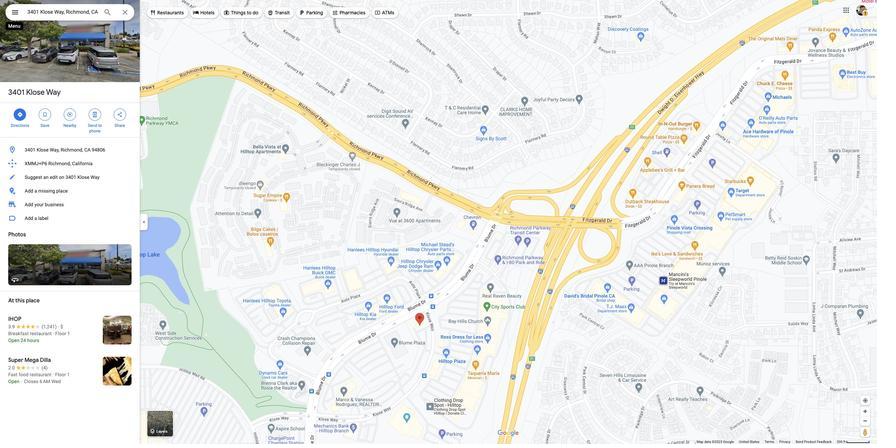 Task type: vqa. For each thing, say whether or not it's contained in the screenshot.
20
no



Task type: describe. For each thing, give the bounding box(es) containing it.

[[67, 111, 73, 119]]

none field inside 3401 klose way, richmond, ca 94803 field
[[27, 8, 98, 16]]

 restaurants
[[150, 9, 184, 16]]

1 inside breakfast restaurant · floor 1 open 24 hours
[[67, 331, 70, 337]]

google
[[724, 441, 734, 445]]

fast food restaurant · floor 1 open ⋅ closes 6 am wed
[[8, 373, 70, 385]]

 hotels
[[193, 9, 215, 16]]

 atms
[[375, 9, 395, 16]]

hours
[[27, 338, 39, 344]]

2.0 stars 4 reviews image
[[8, 365, 48, 372]]

footer inside 'google maps' element
[[697, 441, 837, 445]]

add for add a missing place
[[25, 189, 33, 194]]

ft
[[844, 441, 846, 445]]

place inside button
[[56, 189, 68, 194]]

on
[[59, 175, 64, 180]]

suggest an edit on 3401 klose way button
[[0, 171, 140, 184]]

save
[[41, 123, 49, 128]]

collapse side panel image
[[140, 219, 148, 226]]

200 ft button
[[837, 441, 870, 445]]

ihop
[[8, 316, 21, 323]]


[[193, 9, 199, 16]]

atms
[[382, 10, 395, 16]]

to inside send to phone
[[98, 123, 102, 128]]

terms button
[[765, 441, 775, 445]]

send for send to phone
[[88, 123, 97, 128]]

food
[[19, 373, 28, 378]]

fast
[[8, 373, 17, 378]]

privacy
[[780, 441, 791, 445]]

add for add a label
[[25, 216, 33, 221]]

zoom out image
[[863, 419, 868, 424]]

 parking
[[299, 9, 323, 16]]

label
[[38, 216, 48, 221]]

product
[[805, 441, 817, 445]]

add a label
[[25, 216, 48, 221]]


[[117, 111, 123, 119]]

phone
[[89, 129, 101, 134]]

3.9
[[8, 325, 15, 330]]

1 vertical spatial richmond,
[[48, 161, 71, 167]]

 transit
[[267, 9, 290, 16]]

add for add your business
[[25, 202, 33, 208]]

show street view coverage image
[[861, 428, 871, 438]]

©2023
[[712, 441, 723, 445]]

0 vertical spatial ·
[[58, 325, 59, 330]]

3401 for 3401 klose way
[[8, 88, 24, 97]]

your
[[34, 202, 44, 208]]


[[299, 9, 305, 16]]

ca
[[84, 147, 91, 153]]


[[150, 9, 156, 16]]

united states
[[740, 441, 760, 445]]

transit
[[275, 10, 290, 16]]

2 vertical spatial 3401
[[66, 175, 76, 180]]

3.9 stars 1,241 reviews image
[[8, 324, 57, 331]]

photos
[[8, 232, 26, 239]]

2.0
[[8, 366, 15, 371]]


[[375, 9, 381, 16]]

parking
[[306, 10, 323, 16]]

 things to do
[[224, 9, 259, 16]]

send for send product feedback
[[796, 441, 804, 445]]

$
[[60, 325, 63, 330]]

dilla
[[40, 358, 51, 364]]

at this place
[[8, 298, 40, 305]]

xmmj+p6
[[25, 161, 47, 167]]

open inside breakfast restaurant · floor 1 open 24 hours
[[8, 338, 19, 344]]

xmmj+p6 richmond, california button
[[0, 157, 140, 171]]

3401 klose way
[[8, 88, 61, 97]]

pharmacies
[[340, 10, 366, 16]]

super
[[8, 358, 23, 364]]

6 am
[[40, 379, 50, 385]]


[[224, 9, 230, 16]]

3401 for 3401 klose way, richmond, ca 94806
[[25, 147, 35, 153]]

breakfast restaurant · floor 1 open 24 hours
[[8, 331, 70, 344]]

xmmj+p6 richmond, california
[[25, 161, 93, 167]]

add a missing place button
[[0, 184, 140, 198]]

suggest
[[25, 175, 42, 180]]

privacy button
[[780, 441, 791, 445]]

restaurant inside breakfast restaurant · floor 1 open 24 hours
[[30, 331, 52, 337]]

map
[[697, 441, 704, 445]]

0 horizontal spatial way
[[46, 88, 61, 97]]

200 ft
[[837, 441, 846, 445]]

restaurants
[[157, 10, 184, 16]]

· inside fast food restaurant · floor 1 open ⋅ closes 6 am wed
[[53, 373, 54, 378]]

share
[[115, 123, 125, 128]]

way,
[[50, 147, 59, 153]]



Task type: locate. For each thing, give the bounding box(es) containing it.
suggest an edit on 3401 klose way
[[25, 175, 100, 180]]

0 vertical spatial open
[[8, 338, 19, 344]]

wed
[[51, 379, 61, 385]]

united
[[740, 441, 749, 445]]

1 open from the top
[[8, 338, 19, 344]]

 search field
[[5, 4, 134, 22]]

show your location image
[[863, 398, 869, 405]]

0 horizontal spatial send
[[88, 123, 97, 128]]

hotels
[[200, 10, 215, 16]]

a inside button
[[34, 189, 37, 194]]

klose
[[26, 88, 45, 97], [37, 147, 49, 153], [77, 175, 89, 180]]

0 horizontal spatial place
[[26, 298, 40, 305]]

footer
[[697, 441, 837, 445]]

to
[[247, 10, 252, 16], [98, 123, 102, 128]]

1 vertical spatial send
[[796, 441, 804, 445]]

data
[[705, 441, 711, 445]]

add a label button
[[0, 212, 140, 226]]

breakfast
[[8, 331, 29, 337]]

klose left way,
[[37, 147, 49, 153]]

2 add from the top
[[25, 202, 33, 208]]

send product feedback
[[796, 441, 832, 445]]

way inside button
[[91, 175, 100, 180]]

3401 klose way, richmond, ca 94806 button
[[0, 143, 140, 157]]

way up 
[[46, 88, 61, 97]]

send left product
[[796, 441, 804, 445]]

california
[[72, 161, 93, 167]]

0 horizontal spatial 3401
[[8, 88, 24, 97]]

2 horizontal spatial 3401
[[66, 175, 76, 180]]

place down suggest an edit on 3401 klose way
[[56, 189, 68, 194]]

add
[[25, 189, 33, 194], [25, 202, 33, 208], [25, 216, 33, 221]]

3401 klose way main content
[[0, 0, 140, 445]]


[[17, 111, 23, 119]]

1 horizontal spatial way
[[91, 175, 100, 180]]

to inside  things to do
[[247, 10, 252, 16]]

google maps element
[[0, 0, 878, 445]]

floor inside breakfast restaurant · floor 1 open 24 hours
[[55, 331, 66, 337]]


[[11, 8, 19, 17]]

2 open from the top
[[8, 379, 19, 385]]

0 vertical spatial place
[[56, 189, 68, 194]]

an
[[43, 175, 49, 180]]

states
[[750, 441, 760, 445]]

2 vertical spatial ·
[[53, 373, 54, 378]]

map data ©2023 google
[[697, 441, 734, 445]]

3401 up "xmmj+p6"
[[25, 147, 35, 153]]

1 horizontal spatial send
[[796, 441, 804, 445]]

· inside breakfast restaurant · floor 1 open 24 hours
[[53, 331, 54, 337]]

richmond, up xmmj+p6 richmond, california button
[[61, 147, 83, 153]]

add your business
[[25, 202, 64, 208]]

0 vertical spatial richmond,
[[61, 147, 83, 153]]

a left 'missing'
[[34, 189, 37, 194]]

3401 right on
[[66, 175, 76, 180]]

1 horizontal spatial place
[[56, 189, 68, 194]]

layers
[[157, 430, 168, 435]]

2 vertical spatial klose
[[77, 175, 89, 180]]

this
[[15, 298, 25, 305]]

open
[[8, 338, 19, 344], [8, 379, 19, 385]]

1 vertical spatial way
[[91, 175, 100, 180]]

0 vertical spatial a
[[34, 189, 37, 194]]

a for missing
[[34, 189, 37, 194]]

1 vertical spatial restaurant
[[30, 373, 51, 378]]

2 1 from the top
[[67, 373, 70, 378]]

· down (1,241)
[[53, 331, 54, 337]]

edit
[[50, 175, 58, 180]]

way down the california
[[91, 175, 100, 180]]

richmond,
[[61, 147, 83, 153], [48, 161, 71, 167]]

floor inside fast food restaurant · floor 1 open ⋅ closes 6 am wed
[[55, 373, 66, 378]]

restaurant up hours
[[30, 331, 52, 337]]

send up 'phone'
[[88, 123, 97, 128]]

klose for way,
[[37, 147, 49, 153]]

missing
[[38, 189, 55, 194]]

0 vertical spatial klose
[[26, 88, 45, 97]]

a inside 'button'
[[34, 216, 37, 221]]

1
[[67, 331, 70, 337], [67, 373, 70, 378]]

0 vertical spatial floor
[[55, 331, 66, 337]]

1 add from the top
[[25, 189, 33, 194]]

3401 Klose Way, Richmond, CA 94803 field
[[5, 4, 134, 21]]

3401 up 
[[8, 88, 24, 97]]

1 vertical spatial 3401
[[25, 147, 35, 153]]

0 vertical spatial way
[[46, 88, 61, 97]]

way
[[46, 88, 61, 97], [91, 175, 100, 180]]

94806
[[92, 147, 105, 153]]

0 vertical spatial send
[[88, 123, 97, 128]]

0 horizontal spatial to
[[98, 123, 102, 128]]

mega
[[24, 358, 39, 364]]

add your business link
[[0, 198, 140, 212]]

2 a from the top
[[34, 216, 37, 221]]

(1,241)
[[42, 325, 57, 330]]

klose down the california
[[77, 175, 89, 180]]

1 vertical spatial klose
[[37, 147, 49, 153]]

3401 klose way, richmond, ca 94806
[[25, 147, 105, 153]]

restaurant down (4) at the bottom left
[[30, 373, 51, 378]]

3 add from the top
[[25, 216, 33, 221]]

· $
[[58, 325, 63, 330]]

nearby
[[63, 123, 76, 128]]

richmond, up on
[[48, 161, 71, 167]]


[[332, 9, 338, 16]]

add inside add your business link
[[25, 202, 33, 208]]

send to phone
[[88, 123, 102, 134]]

business
[[45, 202, 64, 208]]

add left label
[[25, 216, 33, 221]]

· up wed
[[53, 373, 54, 378]]

1 vertical spatial floor
[[55, 373, 66, 378]]

1 horizontal spatial 3401
[[25, 147, 35, 153]]

0 vertical spatial to
[[247, 10, 252, 16]]

feedback
[[817, 441, 832, 445]]

add left your
[[25, 202, 33, 208]]

200
[[837, 441, 843, 445]]

0 vertical spatial 1
[[67, 331, 70, 337]]

restaurant
[[30, 331, 52, 337], [30, 373, 51, 378]]

floor down · $
[[55, 331, 66, 337]]

3401
[[8, 88, 24, 97], [25, 147, 35, 153], [66, 175, 76, 180]]

send inside send to phone
[[88, 123, 97, 128]]

1 1 from the top
[[67, 331, 70, 337]]

floor up wed
[[55, 373, 66, 378]]

klose up 
[[26, 88, 45, 97]]


[[92, 111, 98, 119]]

1 vertical spatial place
[[26, 298, 40, 305]]

footer containing map data ©2023 google
[[697, 441, 837, 445]]

1 vertical spatial a
[[34, 216, 37, 221]]

zoom in image
[[863, 410, 868, 415]]

a for label
[[34, 216, 37, 221]]

things
[[231, 10, 246, 16]]

restaurant inside fast food restaurant · floor 1 open ⋅ closes 6 am wed
[[30, 373, 51, 378]]

place
[[56, 189, 68, 194], [26, 298, 40, 305]]

price: inexpensive image
[[60, 325, 63, 330]]

actions for 3401 klose way region
[[0, 103, 140, 137]]

1 inside fast food restaurant · floor 1 open ⋅ closes 6 am wed
[[67, 373, 70, 378]]

add inside add a label 'button'
[[25, 216, 33, 221]]

24
[[21, 338, 26, 344]]

1 vertical spatial add
[[25, 202, 33, 208]]

0 vertical spatial restaurant
[[30, 331, 52, 337]]

None field
[[27, 8, 98, 16]]

0 vertical spatial 3401
[[8, 88, 24, 97]]


[[42, 111, 48, 119]]

send inside 'button'
[[796, 441, 804, 445]]

1 vertical spatial open
[[8, 379, 19, 385]]

⋅
[[21, 379, 23, 385]]

·
[[58, 325, 59, 330], [53, 331, 54, 337], [53, 373, 54, 378]]

open inside fast food restaurant · floor 1 open ⋅ closes 6 am wed
[[8, 379, 19, 385]]

open down fast
[[8, 379, 19, 385]]

add inside add a missing place button
[[25, 189, 33, 194]]

open down breakfast
[[8, 338, 19, 344]]

add a missing place
[[25, 189, 68, 194]]

super mega dilla
[[8, 358, 51, 364]]

to up 'phone'
[[98, 123, 102, 128]]

1 vertical spatial 1
[[67, 373, 70, 378]]

 pharmacies
[[332, 9, 366, 16]]

a left label
[[34, 216, 37, 221]]

terms
[[765, 441, 775, 445]]

2 vertical spatial add
[[25, 216, 33, 221]]

1 horizontal spatial to
[[247, 10, 252, 16]]

· left $
[[58, 325, 59, 330]]

to left the "do"
[[247, 10, 252, 16]]

 button
[[5, 4, 25, 22]]

send product feedback button
[[796, 441, 832, 445]]

1 vertical spatial ·
[[53, 331, 54, 337]]

add down suggest
[[25, 189, 33, 194]]

closes
[[24, 379, 38, 385]]

place right this
[[26, 298, 40, 305]]


[[267, 9, 274, 16]]

do
[[253, 10, 259, 16]]

a
[[34, 189, 37, 194], [34, 216, 37, 221]]

1 vertical spatial to
[[98, 123, 102, 128]]

1 a from the top
[[34, 189, 37, 194]]

directions
[[11, 123, 29, 128]]

klose for way
[[26, 88, 45, 97]]

(4)
[[42, 366, 48, 371]]

0 vertical spatial add
[[25, 189, 33, 194]]



